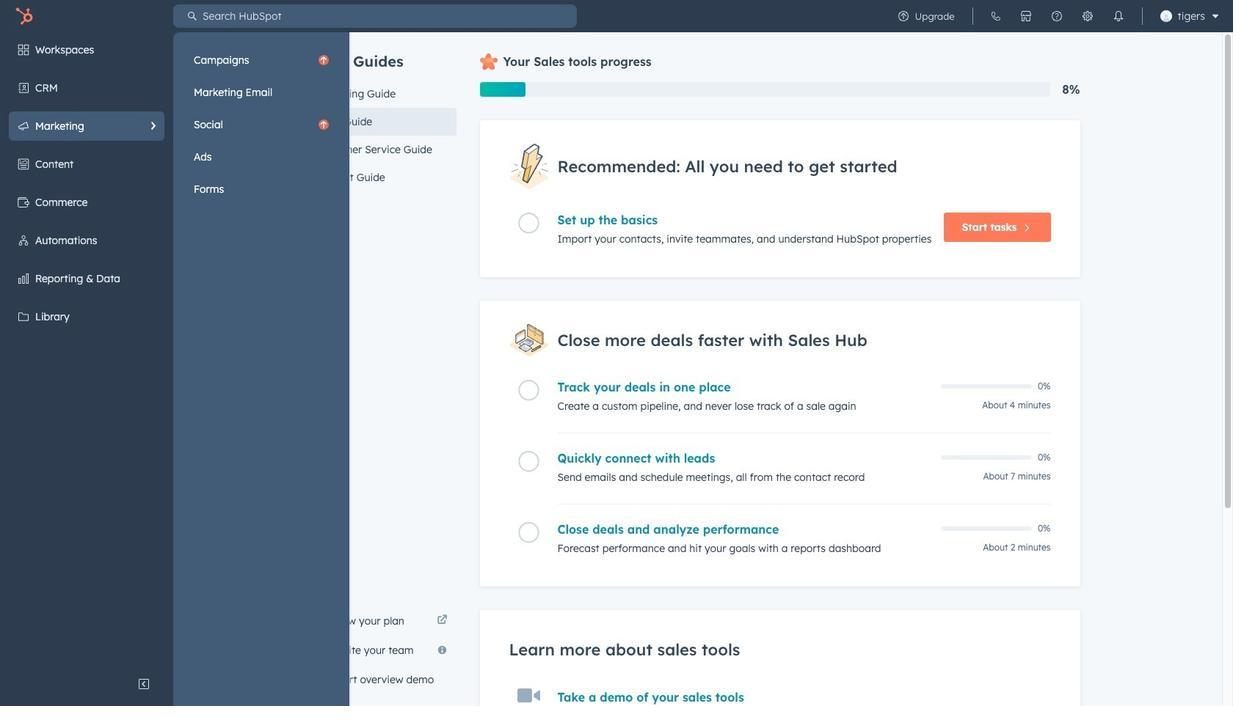 Task type: vqa. For each thing, say whether or not it's contained in the screenshot.
'Search ID, name, or description' SEARCH BOX at the left of the page
no



Task type: locate. For each thing, give the bounding box(es) containing it.
user guides element
[[306, 32, 456, 192]]

notifications image
[[1113, 10, 1124, 22]]

howard n/a image
[[1160, 10, 1172, 22]]

help image
[[1051, 10, 1063, 22]]

link opens in a new window image
[[437, 613, 447, 631]]

progress bar
[[480, 82, 525, 97]]

menu
[[888, 0, 1224, 32], [0, 32, 349, 707], [186, 46, 336, 204]]

settings image
[[1082, 10, 1093, 22]]

marketplaces image
[[1020, 10, 1032, 22]]

Search HubSpot search field
[[197, 4, 577, 28]]



Task type: describe. For each thing, give the bounding box(es) containing it.
link opens in a new window image
[[437, 616, 447, 627]]



